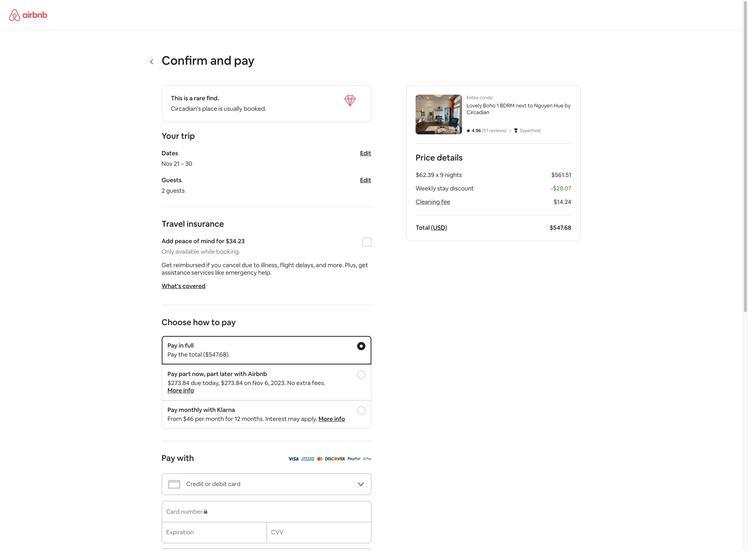 Task type: describe. For each thing, give the bounding box(es) containing it.
$34.23
[[226, 237, 245, 245]]

–
[[181, 160, 184, 168]]

cleaning fee button
[[416, 198, 450, 206]]

travel insurance
[[162, 219, 224, 229]]

0 horizontal spatial is
[[184, 94, 188, 102]]

insurance
[[187, 219, 224, 229]]

x
[[436, 171, 439, 179]]

pay for monthly
[[168, 406, 178, 414]]

pay in full pay the total ($547.68).
[[168, 342, 230, 359]]

2 part from the left
[[207, 370, 219, 378]]

from
[[168, 415, 182, 423]]

choose
[[162, 317, 191, 328]]

total (usd)
[[416, 224, 447, 232]]

visa card image
[[288, 455, 299, 463]]

4.96
[[472, 128, 481, 134]]

trip
[[181, 131, 195, 141]]

available
[[176, 248, 199, 256]]

this
[[171, 94, 183, 102]]

superhost
[[520, 128, 541, 134]]

2 discover card image from the top
[[325, 458, 345, 461]]

what's covered button
[[162, 282, 206, 290]]

$561.51
[[551, 171, 571, 179]]

edit button for guests 2 guests
[[360, 176, 371, 184]]

klarna
[[217, 406, 235, 414]]

usually
[[224, 105, 242, 113]]

circadian
[[467, 109, 489, 116]]

credit
[[186, 481, 204, 488]]

or
[[205, 481, 211, 488]]

add peace of mind for $34.23 only available while booking.
[[162, 237, 245, 256]]

$62.39
[[416, 171, 434, 179]]

nov inside pay part now, part later with airbnb $273.84 due today,  $273.84 on nov 6, 2023. no extra fees. more info
[[252, 379, 263, 387]]

emergency
[[226, 269, 257, 277]]

booking.
[[216, 248, 240, 256]]

pay for part
[[168, 370, 178, 378]]

2023.
[[271, 379, 286, 387]]

cleaning
[[416, 198, 440, 206]]

pay monthly with klarna from $46 per month for 12 months. interest may apply. more info
[[168, 406, 345, 423]]

visa card image
[[288, 458, 299, 461]]

info inside pay monthly with klarna from $46 per month for 12 months. interest may apply. more info
[[334, 415, 345, 423]]

choose how to pay
[[162, 317, 236, 328]]

mind
[[201, 237, 215, 245]]

on
[[244, 379, 251, 387]]

peace
[[175, 237, 192, 245]]

for inside add peace of mind for $34.23 only available while booking.
[[216, 237, 225, 245]]

2 $273.84 from the left
[[221, 379, 243, 387]]

1 vertical spatial pay
[[222, 317, 236, 328]]

12
[[235, 415, 240, 423]]

get reimbursed if you cancel due to illness, flight delays, and more. plus, get assistance services like emergency help.
[[162, 261, 368, 277]]

pay for with
[[162, 453, 175, 464]]

pay for in
[[168, 342, 178, 350]]

travel
[[162, 219, 185, 229]]

nov inside dates nov 21 – 30
[[162, 160, 173, 168]]

more inside pay part now, part later with airbnb $273.84 due today,  $273.84 on nov 6, 2023. no extra fees. more info
[[168, 387, 182, 395]]

no
[[287, 379, 295, 387]]

30
[[185, 160, 192, 168]]

57
[[483, 128, 488, 134]]

today,
[[203, 379, 220, 387]]

bdrm
[[500, 102, 515, 109]]

delays,
[[296, 261, 315, 269]]

nguyen
[[534, 102, 553, 109]]

price details
[[416, 152, 463, 163]]

how
[[193, 317, 210, 328]]

months.
[[242, 415, 264, 423]]

1 $273.84 from the left
[[168, 379, 189, 387]]

mastercard image
[[317, 455, 323, 463]]

find.
[[207, 94, 219, 102]]

2 vertical spatial to
[[211, 317, 220, 328]]

credit card image
[[168, 478, 180, 491]]

weekly
[[416, 185, 436, 193]]

later
[[220, 370, 233, 378]]

interest
[[265, 415, 287, 423]]

american express card image
[[301, 455, 315, 463]]

apply.
[[301, 415, 317, 423]]

help.
[[258, 269, 272, 277]]

like
[[215, 269, 224, 277]]

0 horizontal spatial with
[[177, 453, 194, 464]]

1 discover card image from the top
[[325, 455, 345, 463]]

confirm and pay
[[162, 53, 255, 68]]

2
[[162, 187, 165, 195]]

credit or debit card
[[186, 481, 241, 488]]

more.
[[328, 261, 344, 269]]

google pay image
[[363, 458, 371, 461]]

4.96 ( 57 reviews )
[[472, 128, 506, 134]]

1 vertical spatial is
[[218, 105, 223, 113]]

only
[[162, 248, 174, 256]]

weekly stay discount
[[416, 185, 474, 193]]

dates nov 21 – 30
[[162, 149, 192, 168]]

entire condo lovely boho 1 bdrm next to nguyen hue by circadian
[[467, 95, 571, 116]]

flight
[[280, 261, 294, 269]]

confirm
[[162, 53, 208, 68]]

$62.39 x 9 nights
[[416, 171, 462, 179]]

more info button for pay part now, part later with airbnb $273.84 due today,  $273.84 on nov 6, 2023. no extra fees. more info
[[168, 387, 194, 395]]

condo
[[480, 95, 493, 101]]

more inside pay monthly with klarna from $46 per month for 12 months. interest may apply. more info
[[319, 415, 333, 423]]

booked.
[[244, 105, 266, 113]]



Task type: locate. For each thing, give the bounding box(es) containing it.
mastercard image
[[317, 458, 323, 461]]

with inside pay monthly with klarna from $46 per month for 12 months. interest may apply. more info
[[203, 406, 216, 414]]

1 horizontal spatial info
[[334, 415, 345, 423]]

2 vertical spatial with
[[177, 453, 194, 464]]

dates
[[162, 149, 178, 157]]

1 vertical spatial and
[[316, 261, 326, 269]]

0 horizontal spatial nov
[[162, 160, 173, 168]]

0 horizontal spatial and
[[210, 53, 232, 68]]

1 horizontal spatial $273.84
[[221, 379, 243, 387]]

american express card image
[[301, 458, 315, 461]]

with up on
[[234, 370, 247, 378]]

1 horizontal spatial more info button
[[319, 415, 345, 423]]

edit button for dates nov 21 – 30
[[360, 149, 371, 157]]

(
[[482, 128, 483, 134]]

2 paypal image from the top
[[348, 458, 361, 461]]

more up monthly
[[168, 387, 182, 395]]

rare
[[194, 94, 205, 102]]

0 vertical spatial nov
[[162, 160, 173, 168]]

1
[[497, 102, 499, 109]]

get
[[359, 261, 368, 269]]

with up month
[[203, 406, 216, 414]]

($547.68).
[[203, 351, 230, 359]]

0 vertical spatial edit
[[360, 149, 371, 157]]

part left now,
[[179, 370, 191, 378]]

0 vertical spatial and
[[210, 53, 232, 68]]

info inside pay part now, part later with airbnb $273.84 due today,  $273.84 on nov 6, 2023. no extra fees. more info
[[183, 387, 194, 395]]

part
[[179, 370, 191, 378], [207, 370, 219, 378]]

fees.
[[312, 379, 325, 387]]

0 vertical spatial edit button
[[360, 149, 371, 157]]

with up credit on the left bottom
[[177, 453, 194, 464]]

in
[[179, 342, 184, 350]]

due down now,
[[191, 379, 201, 387]]

2 horizontal spatial to
[[528, 102, 533, 109]]

1 horizontal spatial is
[[218, 105, 223, 113]]

reimbursed
[[173, 261, 205, 269]]

pay left now,
[[168, 370, 178, 378]]

to left illness,
[[254, 261, 260, 269]]

1 horizontal spatial with
[[203, 406, 216, 414]]

paypal image
[[348, 455, 361, 463], [348, 458, 361, 461]]

plus,
[[345, 261, 357, 269]]

for left 12
[[225, 415, 233, 423]]

to right the how
[[211, 317, 220, 328]]

paypal image left google pay image
[[348, 455, 361, 463]]

(usd)
[[431, 224, 447, 232]]

discover card image
[[325, 455, 345, 463], [325, 458, 345, 461]]

your
[[162, 131, 179, 141]]

0 horizontal spatial $273.84
[[168, 379, 189, 387]]

pay part now, part later with airbnb $273.84 due today,  $273.84 on nov 6, 2023. no extra fees. more info
[[168, 370, 325, 395]]

$14.24
[[554, 198, 571, 206]]

while
[[201, 248, 215, 256]]

paypal image left google pay icon
[[348, 458, 361, 461]]

if
[[206, 261, 210, 269]]

1 vertical spatial to
[[254, 261, 260, 269]]

info
[[183, 387, 194, 395], [334, 415, 345, 423]]

with
[[234, 370, 247, 378], [203, 406, 216, 414], [177, 453, 194, 464]]

2 edit button from the top
[[360, 176, 371, 184]]

more right the apply.
[[319, 415, 333, 423]]

services
[[192, 269, 214, 277]]

total
[[189, 351, 202, 359]]

)
[[505, 128, 506, 134]]

the
[[178, 351, 188, 359]]

1 horizontal spatial nov
[[252, 379, 263, 387]]

to inside the entire condo lovely boho 1 bdrm next to nguyen hue by circadian
[[528, 102, 533, 109]]

2 edit from the top
[[360, 176, 371, 184]]

more info button
[[168, 387, 194, 395], [319, 415, 345, 423]]

1 vertical spatial info
[[334, 415, 345, 423]]

21
[[174, 160, 180, 168]]

nov
[[162, 160, 173, 168], [252, 379, 263, 387]]

pay inside pay monthly with klarna from $46 per month for 12 months. interest may apply. more info
[[168, 406, 178, 414]]

1 vertical spatial more
[[319, 415, 333, 423]]

1 horizontal spatial part
[[207, 370, 219, 378]]

back image
[[149, 59, 155, 65]]

1 vertical spatial edit button
[[360, 176, 371, 184]]

1 vertical spatial for
[[225, 415, 233, 423]]

due inside pay part now, part later with airbnb $273.84 due today,  $273.84 on nov 6, 2023. no extra fees. more info
[[191, 379, 201, 387]]

0 horizontal spatial due
[[191, 379, 201, 387]]

more info button for pay monthly with klarna from $46 per month for 12 months. interest may apply. more info
[[319, 415, 345, 423]]

and right confirm
[[210, 53, 232, 68]]

boho
[[483, 102, 496, 109]]

google pay image
[[363, 455, 371, 463]]

$273.84 down later
[[221, 379, 243, 387]]

this is a rare find. circadian's place is usually booked.
[[171, 94, 266, 113]]

0 vertical spatial to
[[528, 102, 533, 109]]

0 vertical spatial with
[[234, 370, 247, 378]]

guests 2 guests
[[162, 176, 185, 195]]

9
[[440, 171, 444, 179]]

stay
[[437, 185, 449, 193]]

0 horizontal spatial part
[[179, 370, 191, 378]]

0 vertical spatial more info button
[[168, 387, 194, 395]]

discover card image right mastercard image
[[325, 455, 345, 463]]

part up today,
[[207, 370, 219, 378]]

a
[[189, 94, 193, 102]]

hue
[[554, 102, 564, 109]]

2 horizontal spatial with
[[234, 370, 247, 378]]

1 edit from the top
[[360, 149, 371, 157]]

0 horizontal spatial to
[[211, 317, 220, 328]]

cleaning fee
[[416, 198, 450, 206]]

$46
[[183, 415, 194, 423]]

1 vertical spatial with
[[203, 406, 216, 414]]

circadian's
[[171, 105, 201, 113]]

1 vertical spatial nov
[[252, 379, 263, 387]]

full
[[185, 342, 194, 350]]

1 vertical spatial more info button
[[319, 415, 345, 423]]

month
[[206, 415, 224, 423]]

of
[[193, 237, 199, 245]]

pay
[[168, 342, 178, 350], [168, 351, 177, 359], [168, 370, 178, 378], [168, 406, 178, 414], [162, 453, 175, 464]]

1 vertical spatial edit
[[360, 176, 371, 184]]

nov left 21
[[162, 160, 173, 168]]

info down now,
[[183, 387, 194, 395]]

airbnb
[[248, 370, 267, 378]]

edit button
[[360, 149, 371, 157], [360, 176, 371, 184]]

total
[[416, 224, 430, 232]]

is left a
[[184, 94, 188, 102]]

1 paypal image from the top
[[348, 455, 361, 463]]

more info button right the apply.
[[319, 415, 345, 423]]

what's covered
[[162, 282, 206, 290]]

reviews
[[489, 128, 505, 134]]

edit for guests 2 guests
[[360, 176, 371, 184]]

-$28.07
[[551, 185, 571, 193]]

to inside get reimbursed if you cancel due to illness, flight delays, and more. plus, get assistance services like emergency help.
[[254, 261, 260, 269]]

pay up from
[[168, 406, 178, 414]]

for inside pay monthly with klarna from $46 per month for 12 months. interest may apply. more info
[[225, 415, 233, 423]]

0 vertical spatial more
[[168, 387, 182, 395]]

1 vertical spatial due
[[191, 379, 201, 387]]

add
[[162, 237, 173, 245]]

with inside pay part now, part later with airbnb $273.84 due today,  $273.84 on nov 6, 2023. no extra fees. more info
[[234, 370, 247, 378]]

(usd) button
[[431, 224, 447, 232]]

•
[[509, 127, 511, 134]]

1 part from the left
[[179, 370, 191, 378]]

credit or debit card button
[[162, 474, 371, 496]]

$28.07
[[553, 185, 571, 193]]

more info button up monthly
[[168, 387, 194, 395]]

0 horizontal spatial more info button
[[168, 387, 194, 395]]

1 horizontal spatial more
[[319, 415, 333, 423]]

monthly
[[179, 406, 202, 414]]

to right next
[[528, 102, 533, 109]]

edit for dates nov 21 – 30
[[360, 149, 371, 157]]

due inside get reimbursed if you cancel due to illness, flight delays, and more. plus, get assistance services like emergency help.
[[242, 261, 252, 269]]

1 horizontal spatial for
[[225, 415, 233, 423]]

None radio
[[357, 342, 365, 351], [357, 371, 365, 379], [357, 407, 365, 415], [357, 342, 365, 351], [357, 371, 365, 379], [357, 407, 365, 415]]

per
[[195, 415, 204, 423]]

pay inside pay part now, part later with airbnb $273.84 due today,  $273.84 on nov 6, 2023. no extra fees. more info
[[168, 370, 178, 378]]

illness,
[[261, 261, 279, 269]]

0 vertical spatial is
[[184, 94, 188, 102]]

edit
[[360, 149, 371, 157], [360, 176, 371, 184]]

1 horizontal spatial to
[[254, 261, 260, 269]]

by
[[565, 102, 571, 109]]

price
[[416, 152, 435, 163]]

due right cancel
[[242, 261, 252, 269]]

extra
[[296, 379, 311, 387]]

$273.84 down the
[[168, 379, 189, 387]]

$273.84
[[168, 379, 189, 387], [221, 379, 243, 387]]

details
[[437, 152, 463, 163]]

0 vertical spatial due
[[242, 261, 252, 269]]

is right place
[[218, 105, 223, 113]]

0 vertical spatial pay
[[234, 53, 255, 68]]

place
[[202, 105, 217, 113]]

0 vertical spatial for
[[216, 237, 225, 245]]

your trip
[[162, 131, 195, 141]]

may
[[288, 415, 300, 423]]

you
[[211, 261, 221, 269]]

0 horizontal spatial info
[[183, 387, 194, 395]]

entire
[[467, 95, 479, 101]]

pay left in
[[168, 342, 178, 350]]

and inside get reimbursed if you cancel due to illness, flight delays, and more. plus, get assistance services like emergency help.
[[316, 261, 326, 269]]

1 horizontal spatial due
[[242, 261, 252, 269]]

0 vertical spatial info
[[183, 387, 194, 395]]

-
[[551, 185, 553, 193]]

pay
[[234, 53, 255, 68], [222, 317, 236, 328]]

discover card image right mastercard icon
[[325, 458, 345, 461]]

nov down airbnb
[[252, 379, 263, 387]]

more
[[168, 387, 182, 395], [319, 415, 333, 423]]

nights
[[445, 171, 462, 179]]

for right mind
[[216, 237, 225, 245]]

now,
[[192, 370, 205, 378]]

pay up credit card icon
[[162, 453, 175, 464]]

1 horizontal spatial and
[[316, 261, 326, 269]]

fee
[[441, 198, 450, 206]]

pay left the
[[168, 351, 177, 359]]

$547.68
[[550, 224, 571, 232]]

0 horizontal spatial more
[[168, 387, 182, 395]]

info right the apply.
[[334, 415, 345, 423]]

1 edit button from the top
[[360, 149, 371, 157]]

0 horizontal spatial for
[[216, 237, 225, 245]]

and left more.
[[316, 261, 326, 269]]



Task type: vqa. For each thing, say whether or not it's contained in the screenshot.
Credit or debit card
yes



